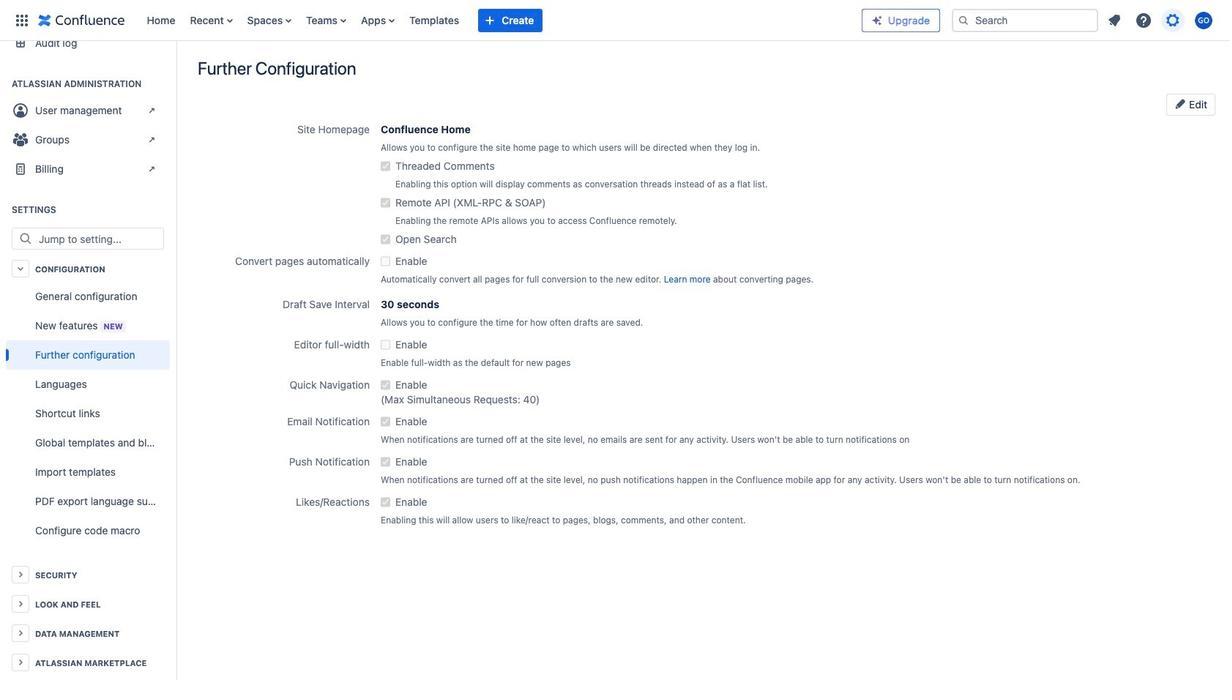 Task type: vqa. For each thing, say whether or not it's contained in the screenshot.
Confluence image
yes



Task type: describe. For each thing, give the bounding box(es) containing it.
your profile and preferences image
[[1195, 11, 1212, 29]]

appswitcher icon image
[[13, 11, 31, 29]]

list for appswitcher icon
[[139, 0, 862, 41]]

list for premium image
[[1101, 7, 1221, 33]]

settings icon image
[[1164, 11, 1182, 29]]

small image
[[1175, 98, 1186, 110]]



Task type: locate. For each thing, give the bounding box(es) containing it.
None checkbox
[[381, 159, 390, 174], [381, 232, 390, 247], [381, 254, 390, 269], [381, 378, 390, 392], [381, 414, 390, 429], [381, 495, 390, 510], [381, 159, 390, 174], [381, 232, 390, 247], [381, 254, 390, 269], [381, 378, 390, 392], [381, 414, 390, 429], [381, 495, 390, 510]]

collapse sidebar image
[[160, 48, 192, 78]]

region
[[6, 282, 170, 545]]

Settings Search field
[[34, 228, 163, 249]]

confluence image
[[38, 11, 125, 29], [38, 11, 125, 29]]

0 horizontal spatial list
[[139, 0, 862, 41]]

None checkbox
[[381, 195, 390, 210], [381, 338, 390, 352], [381, 455, 390, 469], [381, 195, 390, 210], [381, 338, 390, 352], [381, 455, 390, 469]]

main content
[[176, 41, 1230, 56]]

notification icon image
[[1106, 11, 1123, 29]]

1 horizontal spatial list
[[1101, 7, 1221, 33]]

banner
[[0, 0, 1230, 41]]

Search field
[[952, 8, 1098, 32]]

help icon image
[[1135, 11, 1152, 29]]

search image
[[958, 14, 969, 26]]

list
[[139, 0, 862, 41], [1101, 7, 1221, 33]]

global element
[[9, 0, 862, 41]]

premium image
[[871, 14, 883, 26]]

None search field
[[952, 8, 1098, 32]]



